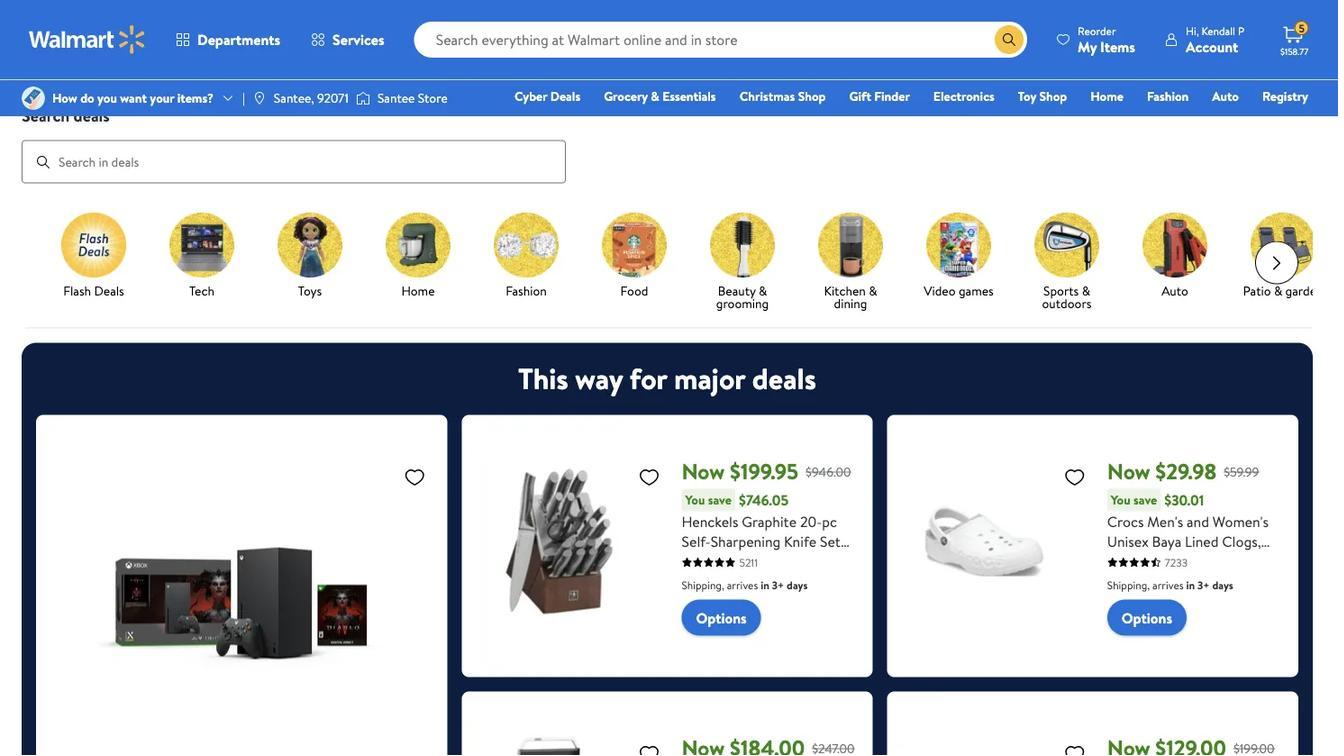 Task type: locate. For each thing, give the bounding box(es) containing it.
arrives for $199.95
[[727, 577, 758, 593]]

days for $199.95
[[787, 577, 808, 593]]

reorder
[[1078, 23, 1116, 38]]

shop right christmas
[[798, 87, 826, 105]]

sports & outdoors image
[[1035, 212, 1099, 277]]

grocery & essentials
[[604, 87, 716, 105]]

you for now $29.98
[[1111, 491, 1131, 509]]

& inside beauty & grooming
[[759, 282, 767, 299]]

sort
[[1125, 44, 1152, 64]]

& right grocery
[[651, 87, 659, 105]]

clear search field text image
[[973, 33, 988, 47]]

auto link left patio
[[1128, 212, 1222, 301]]

$59.99
[[1224, 463, 1259, 481]]

2 arrives from the left
[[1153, 577, 1184, 593]]

auto link up debit
[[1204, 87, 1247, 106]]

1 horizontal spatial options
[[1122, 608, 1172, 628]]

options link down 4/6-
[[1107, 600, 1187, 636]]

santee, 92071
[[274, 89, 349, 107]]

save for $29.98
[[1134, 491, 1157, 509]]

& right dining
[[869, 282, 877, 299]]

shipping, down with
[[682, 577, 724, 593]]

registry
[[1262, 87, 1308, 105]]

0 horizontal spatial auto
[[1162, 282, 1188, 299]]

auto
[[1212, 87, 1239, 105], [1162, 282, 1188, 299]]

options link down paring
[[682, 600, 761, 636]]

registry one debit
[[1170, 87, 1308, 130]]

search icon image
[[1002, 32, 1017, 47]]

in down chef
[[761, 577, 769, 593]]

electronics link
[[925, 87, 1003, 106]]

0 horizontal spatial fashion link
[[479, 212, 573, 301]]

christmas
[[740, 87, 795, 105]]

1 horizontal spatial auto
[[1212, 87, 1239, 105]]

0 vertical spatial |
[[1178, 44, 1181, 64]]

shipping, arrives in 3+ days
[[682, 577, 808, 593], [1107, 577, 1233, 593]]

 image
[[252, 91, 267, 105]]

fashion up the one
[[1147, 87, 1189, 105]]

home down items
[[1091, 87, 1124, 105]]

cyber
[[515, 87, 547, 105]]

save inside you save $30.01 crocs men's and women's unisex baya lined clogs, sizes 4/6-13
[[1134, 491, 1157, 509]]

0 horizontal spatial shipping, arrives in 3+ days
[[682, 577, 808, 593]]

services
[[333, 30, 384, 50]]

1 horizontal spatial fashion
[[1147, 87, 1189, 105]]

kitchen & dining link
[[804, 212, 898, 313]]

3+ down lined
[[1198, 577, 1210, 593]]

kitchen & dining
[[824, 282, 877, 312]]

toys image
[[278, 212, 342, 277]]

0 horizontal spatial deals
[[73, 104, 110, 127]]

1 horizontal spatial shop
[[1039, 87, 1067, 105]]

you up crocs on the bottom of the page
[[1111, 491, 1131, 509]]

1 vertical spatial fashion link
[[479, 212, 573, 301]]

0 horizontal spatial shipping,
[[682, 577, 724, 593]]

grocery & essentials link
[[596, 87, 724, 106]]

&
[[651, 87, 659, 105], [759, 282, 767, 299], [869, 282, 877, 299], [1082, 282, 1090, 299], [1274, 282, 1283, 299]]

0 horizontal spatial home
[[401, 282, 435, 299]]

shipping, arrives in 3+ days down the 7233
[[1107, 577, 1233, 593]]

0 horizontal spatial days
[[787, 577, 808, 593]]

| right items?
[[242, 89, 245, 107]]

deals for cyber deals
[[550, 87, 581, 105]]

Search in deals search field
[[22, 140, 566, 183]]

1 shop from the left
[[798, 87, 826, 105]]

13
[[1168, 551, 1181, 571]]

1 horizontal spatial now
[[1107, 457, 1150, 487]]

options
[[696, 608, 747, 628], [1122, 608, 1172, 628]]

you inside you save $30.01 crocs men's and women's unisex baya lined clogs, sizes 4/6-13
[[1111, 491, 1131, 509]]

shipping, arrives in 3+ days inside the now $199.95 group
[[682, 577, 808, 593]]

2 shipping, arrives in 3+ days from the left
[[1107, 577, 1233, 593]]

shipping, arrives in 3+ days down 5211
[[682, 577, 808, 593]]

1 horizontal spatial shipping,
[[1107, 577, 1150, 593]]

0 horizontal spatial group
[[50, 429, 433, 755]]

gift finder
[[849, 87, 910, 105]]

shipping, down sizes
[[1107, 577, 1150, 593]]

in inside the now $199.95 group
[[761, 577, 769, 593]]

knife, down 5211
[[725, 571, 761, 591]]

patio and garden image
[[1251, 212, 1316, 277]]

auto up debit
[[1212, 87, 1239, 105]]

reorder my items
[[1078, 23, 1135, 56]]

1 you from the left
[[685, 491, 705, 509]]

you
[[97, 89, 117, 107]]

items?
[[177, 89, 214, 107]]

deals
[[550, 87, 581, 105], [94, 282, 124, 299]]

3+ down chef
[[772, 577, 784, 593]]

days inside the now $199.95 group
[[787, 577, 808, 593]]

2 shipping, from the left
[[1107, 577, 1150, 593]]

1 horizontal spatial days
[[1212, 577, 1233, 593]]

shipping, for now $29.98
[[1107, 577, 1150, 593]]

1 arrives from the left
[[727, 577, 758, 593]]

by
[[1156, 44, 1171, 64]]

2 options from the left
[[1122, 608, 1172, 628]]

deals right cyber
[[550, 87, 581, 105]]

2 in from the left
[[1186, 577, 1195, 593]]

my
[[1078, 36, 1097, 56]]

one
[[1170, 113, 1197, 130]]

$946.00
[[806, 463, 851, 481]]

0 horizontal spatial |
[[242, 89, 245, 107]]

1 shipping, from the left
[[682, 577, 724, 593]]

0 horizontal spatial fashion
[[506, 282, 547, 299]]

$30.01
[[1164, 490, 1204, 510]]

options down 4/6-
[[1122, 608, 1172, 628]]

you inside 'you save $746.05 henckels graphite 20-pc self-sharpening knife set with block, chef knife, paring knife, utility knife, bread knife, steak knife, brown'
[[685, 491, 705, 509]]

beauty & grooming image
[[710, 212, 775, 277]]

deals right flash
[[94, 282, 124, 299]]

1 options link from the left
[[682, 600, 761, 636]]

store
[[418, 89, 448, 107]]

add to favorites list, xbox series x  diablo iv bundle image
[[404, 466, 426, 488]]

save up men's
[[1134, 491, 1157, 509]]

options inside the now $199.95 group
[[696, 608, 747, 628]]

options link
[[682, 600, 761, 636], [1107, 600, 1187, 636]]

flash deals
[[63, 282, 124, 299]]

crocs
[[1107, 511, 1144, 531]]

in down the 7233
[[1186, 577, 1195, 593]]

knife, left steak
[[722, 591, 757, 611]]

0 vertical spatial deals
[[550, 87, 581, 105]]

0 horizontal spatial in
[[761, 577, 769, 593]]

add to favorites list, crocs men's and women's unisex baya lined clogs, sizes 4/6-13 image
[[1064, 466, 1086, 488]]

 image right '92071' on the top of page
[[356, 89, 370, 107]]

0 horizontal spatial 3+
[[772, 577, 784, 593]]

next slide for chipmodulewithimages list image
[[1255, 241, 1299, 284]]

outdoors
[[1042, 294, 1092, 312]]

knife, right steak
[[799, 591, 835, 611]]

flash deals image
[[61, 212, 126, 277]]

games
[[959, 282, 994, 299]]

0 horizontal spatial shop
[[798, 87, 826, 105]]

services button
[[296, 18, 400, 61]]

|
[[1178, 44, 1181, 64], [242, 89, 245, 107]]

| right by
[[1178, 44, 1181, 64]]

1 save from the left
[[708, 491, 732, 509]]

& inside sports & outdoors
[[1082, 282, 1090, 299]]

1 options from the left
[[696, 608, 747, 628]]

in for now $199.95
[[761, 577, 769, 593]]

departments button
[[160, 18, 296, 61]]

now up crocs on the bottom of the page
[[1107, 457, 1150, 487]]

& right sports
[[1082, 282, 1090, 299]]

0 vertical spatial auto link
[[1204, 87, 1247, 106]]

arrives for $29.98
[[1153, 577, 1184, 593]]

2 you from the left
[[1111, 491, 1131, 509]]

auto image
[[1143, 212, 1208, 277]]

you up henckels
[[685, 491, 705, 509]]

in for now $29.98
[[1186, 577, 1195, 593]]

home
[[1091, 87, 1124, 105], [401, 282, 435, 299]]

garden
[[1286, 282, 1323, 299]]

2 now from the left
[[1107, 457, 1150, 487]]

Search search field
[[414, 22, 1027, 58]]

deals
[[73, 104, 110, 127], [752, 359, 816, 399]]

knife, down set
[[806, 571, 842, 591]]

1 horizontal spatial deals
[[550, 87, 581, 105]]

0 horizontal spatial you
[[685, 491, 705, 509]]

video games
[[924, 282, 994, 299]]

now for now $29.98
[[1107, 457, 1150, 487]]

1 horizontal spatial shipping, arrives in 3+ days
[[1107, 577, 1233, 593]]

1 vertical spatial |
[[242, 89, 245, 107]]

fashion down fashion image on the top left of page
[[506, 282, 547, 299]]

deals inside "link"
[[550, 87, 581, 105]]

shop inside christmas shop link
[[798, 87, 826, 105]]

you
[[685, 491, 705, 509], [1111, 491, 1131, 509]]

1 horizontal spatial  image
[[356, 89, 370, 107]]

1 horizontal spatial |
[[1178, 44, 1181, 64]]

shop right toy
[[1039, 87, 1067, 105]]

beauty & grooming
[[716, 282, 769, 312]]

do
[[80, 89, 94, 107]]

now inside group
[[682, 457, 725, 487]]

arrives down 5211
[[727, 577, 758, 593]]

1 horizontal spatial options link
[[1107, 600, 1187, 636]]

shipping, arrives in 3+ days for $199.95
[[682, 577, 808, 593]]

0 horizontal spatial options
[[696, 608, 747, 628]]

arrives inside the now $199.95 group
[[727, 577, 758, 593]]

0 vertical spatial home link
[[1082, 87, 1132, 106]]

auto down auto image
[[1162, 282, 1188, 299]]

all filters button
[[22, 40, 125, 69]]

1 shipping, arrives in 3+ days from the left
[[682, 577, 808, 593]]

0 horizontal spatial arrives
[[727, 577, 758, 593]]

options down paring
[[696, 608, 747, 628]]

2 3+ from the left
[[1198, 577, 1210, 593]]

1 3+ from the left
[[772, 577, 784, 593]]

kitchen
[[824, 282, 866, 299]]

0 horizontal spatial  image
[[22, 87, 45, 110]]

sports & outdoors
[[1042, 282, 1092, 312]]

3+
[[772, 577, 784, 593], [1198, 577, 1210, 593]]

& for outdoors
[[1082, 282, 1090, 299]]

add to favorites list, hp stream 14" laptop, intel celeron, 4gb, 64gb, silver, win 11 (s mode), office 365 1yr, 14-cf2723wm image
[[1064, 742, 1086, 755]]

0 horizontal spatial home link
[[371, 212, 465, 301]]

home down home image
[[401, 282, 435, 299]]

& inside kitchen & dining
[[869, 282, 877, 299]]

1 horizontal spatial save
[[1134, 491, 1157, 509]]

knife,
[[788, 551, 824, 571], [725, 571, 761, 591], [806, 571, 842, 591], [722, 591, 757, 611], [799, 591, 835, 611]]

shipping, inside the now $199.95 group
[[682, 577, 724, 593]]

grocery
[[604, 87, 648, 105]]

shop inside toy shop link
[[1039, 87, 1067, 105]]

1 horizontal spatial home link
[[1082, 87, 1132, 106]]

 image left how
[[22, 87, 45, 110]]

patio & garden
[[1243, 282, 1323, 299]]

arrives down the 7233
[[1153, 577, 1184, 593]]

save up henckels
[[708, 491, 732, 509]]

account
[[1186, 36, 1238, 56]]

beauty & grooming link
[[696, 212, 789, 313]]

1 in from the left
[[761, 577, 769, 593]]

shipping,
[[682, 577, 724, 593], [1107, 577, 1150, 593]]

knife
[[784, 531, 816, 551]]

3+ inside the now $199.95 group
[[772, 577, 784, 593]]

0 horizontal spatial now
[[682, 457, 725, 487]]

2 save from the left
[[1134, 491, 1157, 509]]

2 shop from the left
[[1039, 87, 1067, 105]]

0 horizontal spatial options link
[[682, 600, 761, 636]]

patio
[[1243, 282, 1271, 299]]

sports & outdoors link
[[1020, 212, 1114, 313]]

1 horizontal spatial deals
[[752, 359, 816, 399]]

7233
[[1165, 555, 1188, 570]]

0 horizontal spatial save
[[708, 491, 732, 509]]

days down clogs,
[[1212, 577, 1233, 593]]

group
[[50, 429, 433, 755], [902, 706, 1284, 755]]

options link inside the now $199.95 group
[[682, 600, 761, 636]]

block,
[[712, 551, 750, 571]]

1 vertical spatial deals
[[94, 282, 124, 299]]

self-
[[682, 531, 711, 551]]

fashion image
[[494, 212, 559, 277]]

1 vertical spatial deals
[[752, 359, 816, 399]]

clogs,
[[1222, 531, 1261, 551]]

now up henckels
[[682, 457, 725, 487]]

3+ for now $29.98
[[1198, 577, 1210, 593]]

days
[[787, 577, 808, 593], [1212, 577, 1233, 593]]

this way for major deals
[[518, 359, 816, 399]]

92071
[[317, 89, 349, 107]]

1 days from the left
[[787, 577, 808, 593]]

0 vertical spatial fashion link
[[1139, 87, 1197, 106]]

santee
[[377, 89, 415, 107]]

& for grooming
[[759, 282, 767, 299]]

and
[[1187, 511, 1209, 531]]

search image
[[36, 155, 50, 169]]

now
[[682, 457, 725, 487], [1107, 457, 1150, 487]]

shipping, for now $199.95
[[682, 577, 724, 593]]

add to favorites list, blackstone pro series 2 burner 22" propane pedestal griddle with hood image
[[638, 742, 660, 755]]

fashion link
[[1139, 87, 1197, 106], [479, 212, 573, 301]]

1 horizontal spatial home
[[1091, 87, 1124, 105]]

1 now from the left
[[682, 457, 725, 487]]

1 horizontal spatial you
[[1111, 491, 1131, 509]]

1 horizontal spatial arrives
[[1153, 577, 1184, 593]]

0 horizontal spatial deals
[[94, 282, 124, 299]]

days down knife
[[787, 577, 808, 593]]

save inside 'you save $746.05 henckels graphite 20-pc self-sharpening knife set with block, chef knife, paring knife, utility knife, bread knife, steak knife, brown'
[[708, 491, 732, 509]]

 image
[[22, 87, 45, 110], [356, 89, 370, 107]]

1 horizontal spatial in
[[1186, 577, 1195, 593]]

3+ for now $199.95
[[772, 577, 784, 593]]

0 vertical spatial deals
[[73, 104, 110, 127]]

2 options link from the left
[[1107, 600, 1187, 636]]

& right beauty
[[759, 282, 767, 299]]

& right patio
[[1274, 282, 1283, 299]]

2 days from the left
[[1212, 577, 1233, 593]]

save for $199.95
[[708, 491, 732, 509]]

1 horizontal spatial 3+
[[1198, 577, 1210, 593]]

unisex
[[1107, 531, 1149, 551]]

now $199.95 $946.00
[[682, 457, 851, 487]]



Task type: vqa. For each thing, say whether or not it's contained in the screenshot.
All filters
yes



Task type: describe. For each thing, give the bounding box(es) containing it.
add to favorites list, henckels graphite 20-pc self-sharpening knife set with block, chef knife, paring knife, utility knife, bread knife, steak knife, brown image
[[638, 466, 660, 488]]

toys link
[[263, 212, 357, 301]]

5
[[1299, 20, 1305, 36]]

now $199.95 group
[[476, 429, 858, 663]]

sizes
[[1107, 551, 1138, 571]]

1 vertical spatial auto link
[[1128, 212, 1222, 301]]

set
[[820, 531, 841, 551]]

flash deals link
[[47, 212, 141, 301]]

for
[[630, 359, 667, 399]]

shop for toy shop
[[1039, 87, 1067, 105]]

lined
[[1185, 531, 1219, 551]]

1 vertical spatial fashion
[[506, 282, 547, 299]]

toy shop link
[[1010, 87, 1075, 106]]

1 horizontal spatial group
[[902, 706, 1284, 755]]

in-store button
[[132, 40, 229, 69]]

home image
[[386, 212, 451, 277]]

sort by |
[[1125, 44, 1181, 64]]

departments
[[197, 30, 280, 50]]

& for garden
[[1274, 282, 1283, 299]]

food link
[[588, 212, 681, 301]]

women's
[[1213, 511, 1269, 531]]

0 vertical spatial auto
[[1212, 87, 1239, 105]]

toy shop
[[1018, 87, 1067, 105]]

in-
[[166, 45, 181, 63]]

one debit link
[[1162, 112, 1239, 131]]

want
[[120, 89, 147, 107]]

flash
[[63, 282, 91, 299]]

tech image
[[169, 212, 234, 277]]

brown
[[682, 611, 722, 630]]

1 vertical spatial auto
[[1162, 282, 1188, 299]]

0 vertical spatial fashion
[[1147, 87, 1189, 105]]

henckels
[[682, 511, 738, 531]]

search
[[22, 104, 70, 127]]

20-
[[800, 511, 822, 531]]

$29.98
[[1156, 457, 1217, 487]]

walmart+ link
[[1247, 112, 1317, 131]]

in-store
[[166, 45, 210, 63]]

pc
[[822, 511, 837, 531]]

1 vertical spatial home
[[401, 282, 435, 299]]

registry link
[[1254, 87, 1317, 106]]

days for $29.98
[[1212, 577, 1233, 593]]

santee,
[[274, 89, 314, 107]]

Walmart Site-Wide search field
[[414, 22, 1027, 58]]

way
[[575, 359, 623, 399]]

store
[[181, 45, 210, 63]]

cyber deals link
[[506, 87, 589, 106]]

your
[[150, 89, 174, 107]]

$746.05
[[739, 490, 789, 510]]

toys
[[298, 282, 322, 299]]

options link for $29.98
[[1107, 600, 1187, 636]]

1 horizontal spatial fashion link
[[1139, 87, 1197, 106]]

now for now $199.95
[[682, 457, 725, 487]]

walmart+
[[1255, 113, 1308, 130]]

christmas shop link
[[731, 87, 834, 106]]

 image for santee store
[[356, 89, 370, 107]]

options for $29.98
[[1122, 608, 1172, 628]]

food
[[621, 282, 648, 299]]

hi,
[[1186, 23, 1199, 38]]

gift finder link
[[841, 87, 918, 106]]

& for dining
[[869, 282, 877, 299]]

options link for $199.95
[[682, 600, 761, 636]]

this
[[518, 359, 568, 399]]

0 vertical spatial home
[[1091, 87, 1124, 105]]

food image
[[602, 212, 667, 277]]

beauty
[[718, 282, 756, 299]]

shipping, arrives in 3+ days for $29.98
[[1107, 577, 1233, 593]]

options for $199.95
[[696, 608, 747, 628]]

knife, right chef
[[788, 551, 824, 571]]

shop for christmas shop
[[798, 87, 826, 105]]

Search deals search field
[[0, 104, 1338, 183]]

patio & garden link
[[1236, 212, 1330, 301]]

$199.95
[[730, 457, 798, 487]]

kitchen & dining image
[[818, 212, 883, 277]]

$158.77
[[1281, 45, 1309, 57]]

christmas shop
[[740, 87, 826, 105]]

sports
[[1044, 282, 1079, 299]]

finder
[[874, 87, 910, 105]]

& for essentials
[[651, 87, 659, 105]]

you for now $199.95
[[685, 491, 705, 509]]

deals for flash deals
[[94, 282, 124, 299]]

video games image
[[926, 212, 991, 277]]

gift
[[849, 87, 871, 105]]

video
[[924, 282, 956, 299]]

deals inside 'search deals' search box
[[73, 104, 110, 127]]

electronics
[[933, 87, 995, 105]]

men's
[[1147, 511, 1183, 531]]

chef
[[753, 551, 784, 571]]

sort and filter section element
[[0, 25, 1338, 83]]

you save $30.01 crocs men's and women's unisex baya lined clogs, sizes 4/6-13
[[1107, 490, 1269, 571]]

 image for how do you want your items?
[[22, 87, 45, 110]]

baya
[[1152, 531, 1182, 551]]

all
[[56, 45, 70, 63]]

p
[[1238, 23, 1244, 38]]

how
[[52, 89, 77, 107]]

major
[[674, 359, 745, 399]]

graphite
[[742, 511, 797, 531]]

sharpening
[[711, 531, 781, 551]]

1 vertical spatial home link
[[371, 212, 465, 301]]

toy
[[1018, 87, 1036, 105]]

essentials
[[662, 87, 716, 105]]

video games link
[[912, 212, 1006, 301]]

utility
[[764, 571, 802, 591]]

bread
[[682, 591, 718, 611]]

tech link
[[155, 212, 249, 301]]

walmart image
[[29, 25, 146, 54]]

| inside sort and filter section element
[[1178, 44, 1181, 64]]



